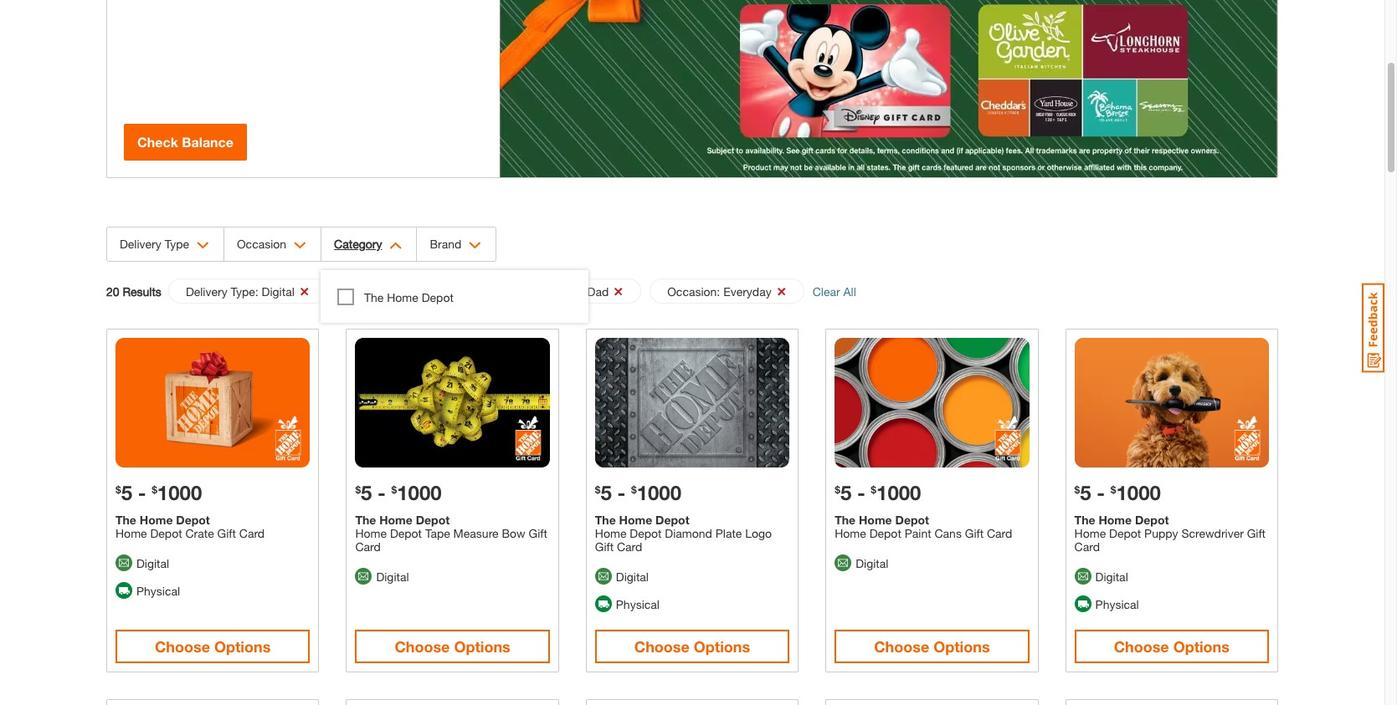 Task type: describe. For each thing, give the bounding box(es) containing it.
everyday
[[723, 285, 772, 299]]

choose for tape
[[395, 638, 450, 656]]

brand
[[430, 237, 461, 251]]

paint
[[905, 526, 931, 541]]

card inside the home depot home depot puppy screwdriver gift card
[[1074, 540, 1100, 554]]

the for the home depot home depot crate gift card
[[116, 513, 136, 527]]

card inside the home depot home depot tape measure bow gift card
[[355, 540, 381, 554]]

logo
[[745, 526, 772, 541]]

choose options button for tape
[[355, 630, 550, 664]]

occasion: for occasion: dad
[[531, 285, 584, 299]]

physical for diamond
[[616, 597, 660, 612]]

20
[[106, 284, 119, 298]]

choose options button for puppy
[[1074, 630, 1269, 664]]

all
[[843, 284, 856, 298]]

the for the home depot home depot puppy screwdriver gift card
[[1074, 513, 1095, 527]]

home depot puppy screwdriver gift card image
[[1074, 338, 1269, 468]]

choose options button for diamond
[[595, 630, 790, 664]]

1 horizontal spatial digital image
[[835, 555, 851, 572]]

options for plate
[[694, 638, 750, 656]]

balance
[[182, 134, 234, 150]]

options for measure
[[454, 638, 510, 656]]

digital for the home depot home depot crate gift card
[[136, 556, 169, 571]]

1000 for diamond
[[637, 481, 681, 505]]

choose for diamond
[[634, 638, 690, 656]]

0 horizontal spatial digital image
[[116, 555, 132, 572]]

physical for crate
[[136, 584, 180, 598]]

the home depot home depot puppy screwdriver gift card
[[1074, 513, 1266, 554]]

the for the home depot home depot tape measure bow gift card
[[355, 513, 376, 527]]

open arrow image
[[390, 242, 402, 249]]

1000 for puppy
[[1116, 481, 1161, 505]]

choose options for puppy
[[1114, 638, 1230, 656]]

1 $ from the left
[[116, 484, 121, 496]]

choose options for paint
[[874, 638, 990, 656]]

clear all
[[813, 284, 856, 298]]

occasion: dad
[[531, 285, 609, 299]]

digital for the home depot home depot puppy screwdriver gift card
[[1095, 570, 1128, 584]]

$ 5 - $ 1000 for paint
[[835, 481, 921, 505]]

delivery type: physical
[[353, 285, 473, 299]]

check balance
[[137, 134, 234, 150]]

options for cans
[[934, 638, 990, 656]]

crate
[[185, 526, 214, 541]]

image for give the gift of doing image
[[500, 0, 1277, 177]]

$ 5 - $ 1000 for crate
[[116, 481, 202, 505]]

measure
[[453, 526, 499, 541]]

4 $ from the left
[[631, 484, 637, 496]]

5 for the home depot home depot paint cans gift card
[[840, 481, 852, 505]]

diamond
[[665, 526, 712, 541]]

options for gift
[[214, 638, 271, 656]]

- for the home depot home depot tape measure bow gift card
[[378, 481, 386, 505]]

5 $ from the left
[[355, 484, 361, 496]]

delivery type: digital
[[186, 285, 294, 299]]

digital image for home depot diamond plate logo gift card
[[595, 569, 612, 585]]

choose options for diamond
[[634, 638, 750, 656]]

1000 for paint
[[876, 481, 921, 505]]

6 $ from the left
[[391, 484, 397, 496]]

physical image
[[116, 583, 132, 599]]

open arrow image for occasion
[[294, 242, 306, 249]]

gift inside the home depot home depot diamond plate logo gift card
[[595, 540, 614, 554]]

occasion: everyday
[[667, 285, 772, 299]]

physical
[[429, 285, 473, 299]]

home depot diamond plate logo gift card image
[[595, 338, 790, 468]]

clear all link
[[813, 283, 856, 300]]

check
[[137, 134, 178, 150]]

the for the home depot home depot paint cans gift card
[[835, 513, 856, 527]]

the for the home depot
[[364, 290, 384, 305]]

- for the home depot home depot crate gift card
[[138, 481, 146, 505]]

results
[[123, 284, 161, 298]]

the home depot home depot paint cans gift card
[[835, 513, 1012, 541]]

10 $ from the left
[[1111, 484, 1116, 496]]

card inside the home depot home depot crate gift card
[[239, 526, 265, 541]]

open arrow image for brand
[[469, 242, 482, 249]]

3 $ from the left
[[595, 484, 601, 496]]

open arrow image for delivery type
[[197, 242, 209, 249]]

home depot tape measure bow gift card image
[[355, 338, 550, 468]]

card inside the home depot home depot diamond plate logo gift card
[[617, 540, 642, 554]]

choose for paint
[[874, 638, 929, 656]]

occasion: dad button
[[514, 279, 641, 305]]

1000 for tape
[[397, 481, 442, 505]]

occasion link
[[224, 228, 321, 261]]

home depot paint cans gift card image
[[835, 338, 1029, 468]]

choose options for crate
[[155, 638, 271, 656]]

plate
[[715, 526, 742, 541]]

delivery for delivery type: physical
[[353, 285, 395, 299]]

- for the home depot home depot puppy screwdriver gift card
[[1097, 481, 1105, 505]]

check balance link
[[124, 124, 247, 161]]

type: for physical
[[398, 285, 426, 299]]

1 horizontal spatial digital image
[[355, 569, 372, 585]]

digital down the home depot home depot tape measure bow gift card
[[376, 570, 409, 584]]

clear
[[813, 284, 840, 298]]



Task type: vqa. For each thing, say whether or not it's contained in the screenshot.
Puppy's Choose
yes



Task type: locate. For each thing, give the bounding box(es) containing it.
-
[[138, 481, 146, 505], [617, 481, 626, 505], [378, 481, 386, 505], [857, 481, 865, 505], [1097, 481, 1105, 505]]

open arrow image right brand
[[469, 242, 482, 249]]

type: inside delivery type: physical button
[[398, 285, 426, 299]]

3 1000 from the left
[[397, 481, 442, 505]]

4 5 from the left
[[840, 481, 852, 505]]

- up the home depot home depot diamond plate logo gift card
[[617, 481, 626, 505]]

open arrow image
[[197, 242, 209, 249], [294, 242, 306, 249], [469, 242, 482, 249]]

occasion: left dad
[[531, 285, 584, 299]]

4 choose options button from the left
[[835, 630, 1029, 664]]

physical image for gift
[[595, 596, 612, 613]]

delivery for delivery type: digital
[[186, 285, 227, 299]]

digital for the home depot home depot diamond plate logo gift card
[[616, 570, 649, 584]]

2 $ 5 - $ 1000 from the left
[[595, 481, 681, 505]]

0 horizontal spatial open arrow image
[[197, 242, 209, 249]]

tape
[[425, 526, 450, 541]]

occasion: everyday button
[[650, 279, 804, 305]]

open arrow image inside occasion link
[[294, 242, 306, 249]]

1 choose options from the left
[[155, 638, 271, 656]]

2 options from the left
[[454, 638, 510, 656]]

the home depot
[[364, 290, 454, 305]]

dad
[[587, 285, 609, 299]]

2 horizontal spatial digital image
[[1074, 569, 1091, 585]]

1 physical image from the left
[[595, 596, 612, 613]]

card inside the home depot home depot paint cans gift card
[[987, 526, 1012, 541]]

1000 for crate
[[157, 481, 202, 505]]

5 choose options from the left
[[1114, 638, 1230, 656]]

2 physical image from the left
[[1074, 596, 1091, 613]]

the home depot home depot crate gift card
[[116, 513, 265, 541]]

1 horizontal spatial physical image
[[1074, 596, 1091, 613]]

1 options from the left
[[214, 638, 271, 656]]

5 1000 from the left
[[1116, 481, 1161, 505]]

digital down the home depot home depot diamond plate logo gift card
[[616, 570, 649, 584]]

choose options
[[155, 638, 271, 656], [395, 638, 510, 656], [634, 638, 750, 656], [874, 638, 990, 656], [1114, 638, 1230, 656]]

delivery type
[[120, 237, 189, 251]]

1 choose from the left
[[155, 638, 210, 656]]

2 horizontal spatial delivery
[[353, 285, 395, 299]]

the
[[364, 290, 384, 305], [116, 513, 136, 527], [595, 513, 616, 527], [355, 513, 376, 527], [835, 513, 856, 527], [1074, 513, 1095, 527]]

5 options from the left
[[1173, 638, 1230, 656]]

the home depot home depot tape measure bow gift card
[[355, 513, 547, 554]]

open arrow image right the occasion
[[294, 242, 306, 249]]

$ 5 - $ 1000 for tape
[[355, 481, 442, 505]]

2 choose options button from the left
[[355, 630, 550, 664]]

2 $ from the left
[[152, 484, 157, 496]]

delivery down category link on the top of the page
[[353, 285, 395, 299]]

$ 5 - $ 1000 up tape
[[355, 481, 442, 505]]

$ 5 - $ 1000 for puppy
[[1074, 481, 1161, 505]]

occasion: inside button
[[531, 285, 584, 299]]

bow
[[502, 526, 525, 541]]

type: inside the delivery type: digital button
[[231, 285, 258, 299]]

occasion: inside 'button'
[[667, 285, 720, 299]]

4 1000 from the left
[[876, 481, 921, 505]]

gift inside the home depot home depot crate gift card
[[217, 526, 236, 541]]

20 results
[[106, 284, 161, 298]]

2 choose options from the left
[[395, 638, 510, 656]]

1 1000 from the left
[[157, 481, 202, 505]]

card right cans
[[987, 526, 1012, 541]]

digital down the home depot home depot crate gift card
[[136, 556, 169, 571]]

digital
[[262, 285, 294, 299]]

choose options button for paint
[[835, 630, 1029, 664]]

delivery inside button
[[186, 285, 227, 299]]

physical image for card
[[1074, 596, 1091, 613]]

4 options from the left
[[934, 638, 990, 656]]

home
[[387, 290, 418, 305], [140, 513, 173, 527], [619, 513, 652, 527], [379, 513, 413, 527], [859, 513, 892, 527], [1099, 513, 1132, 527], [116, 526, 147, 541], [595, 526, 626, 541], [355, 526, 387, 541], [835, 526, 866, 541], [1074, 526, 1106, 541]]

0 horizontal spatial digital image
[[595, 569, 612, 585]]

card left diamond on the bottom of the page
[[617, 540, 642, 554]]

type
[[165, 237, 189, 251]]

the for the home depot home depot diamond plate logo gift card
[[595, 513, 616, 527]]

choose for crate
[[155, 638, 210, 656]]

the inside the home depot home depot paint cans gift card
[[835, 513, 856, 527]]

2 - from the left
[[617, 481, 626, 505]]

0 horizontal spatial physical image
[[595, 596, 612, 613]]

occasion: for occasion: everyday
[[667, 285, 720, 299]]

9 $ from the left
[[1074, 484, 1080, 496]]

the inside the home depot home depot diamond plate logo gift card
[[595, 513, 616, 527]]

delivery inside button
[[353, 285, 395, 299]]

occasion
[[237, 237, 286, 251]]

digital
[[136, 556, 169, 571], [856, 557, 888, 571], [616, 570, 649, 584], [376, 570, 409, 584], [1095, 570, 1128, 584]]

digital down the home depot home depot puppy screwdriver gift card
[[1095, 570, 1128, 584]]

choose options button
[[116, 630, 310, 664], [355, 630, 550, 664], [595, 630, 790, 664], [835, 630, 1029, 664], [1074, 630, 1269, 664]]

2 choose from the left
[[395, 638, 450, 656]]

card
[[239, 526, 265, 541], [987, 526, 1012, 541], [617, 540, 642, 554], [355, 540, 381, 554], [1074, 540, 1100, 554]]

card left tape
[[355, 540, 381, 554]]

choose for puppy
[[1114, 638, 1169, 656]]

$ 5 - $ 1000 up the home depot home depot paint cans gift card
[[835, 481, 921, 505]]

5 for the home depot home depot tape measure bow gift card
[[361, 481, 372, 505]]

open arrow image inside "brand" link
[[469, 242, 482, 249]]

options
[[214, 638, 271, 656], [454, 638, 510, 656], [694, 638, 750, 656], [934, 638, 990, 656], [1173, 638, 1230, 656]]

physical image
[[595, 596, 612, 613], [1074, 596, 1091, 613]]

1 - from the left
[[138, 481, 146, 505]]

5 choose from the left
[[1114, 638, 1169, 656]]

2 occasion: from the left
[[667, 285, 720, 299]]

- for the home depot home depot paint cans gift card
[[857, 481, 865, 505]]

1000 up the home depot home depot diamond plate logo gift card
[[637, 481, 681, 505]]

0 horizontal spatial type:
[[231, 285, 258, 299]]

gift inside the home depot home depot puppy screwdriver gift card
[[1247, 526, 1266, 541]]

screwdriver
[[1181, 526, 1244, 541]]

physical
[[136, 584, 180, 598], [616, 597, 660, 612], [1095, 597, 1139, 612]]

5 for the home depot home depot puppy screwdriver gift card
[[1080, 481, 1091, 505]]

type: for digital
[[231, 285, 258, 299]]

5 5 from the left
[[1080, 481, 1091, 505]]

choose
[[155, 638, 210, 656], [395, 638, 450, 656], [634, 638, 690, 656], [874, 638, 929, 656], [1114, 638, 1169, 656]]

category link
[[322, 228, 416, 261]]

gift
[[217, 526, 236, 541], [529, 526, 547, 541], [965, 526, 984, 541], [1247, 526, 1266, 541], [595, 540, 614, 554]]

2 horizontal spatial open arrow image
[[469, 242, 482, 249]]

1000 up tape
[[397, 481, 442, 505]]

3 open arrow image from the left
[[469, 242, 482, 249]]

1000 up the home depot home depot paint cans gift card
[[876, 481, 921, 505]]

- up the home depot home depot puppy screwdriver gift card
[[1097, 481, 1105, 505]]

- up the home depot home depot tape measure bow gift card
[[378, 481, 386, 505]]

- up the home depot home depot crate gift card
[[138, 481, 146, 505]]

5 choose options button from the left
[[1074, 630, 1269, 664]]

1 type: from the left
[[231, 285, 258, 299]]

4 - from the left
[[857, 481, 865, 505]]

$ 5 - $ 1000 up the home depot home depot crate gift card
[[116, 481, 202, 505]]

1000 up the home depot home depot crate gift card
[[157, 481, 202, 505]]

gift inside the home depot home depot paint cans gift card
[[965, 526, 984, 541]]

5 for the home depot home depot diamond plate logo gift card
[[601, 481, 612, 505]]

1 horizontal spatial open arrow image
[[294, 242, 306, 249]]

delivery type: digital button
[[168, 279, 327, 305]]

options for screwdriver
[[1173, 638, 1230, 656]]

$ 5 - $ 1000
[[116, 481, 202, 505], [595, 481, 681, 505], [355, 481, 442, 505], [835, 481, 921, 505], [1074, 481, 1161, 505]]

5 for the home depot home depot crate gift card
[[121, 481, 132, 505]]

3 - from the left
[[378, 481, 386, 505]]

4 $ 5 - $ 1000 from the left
[[835, 481, 921, 505]]

choose options for tape
[[395, 638, 510, 656]]

1 5 from the left
[[121, 481, 132, 505]]

open arrow image right type
[[197, 242, 209, 249]]

$ 5 - $ 1000 up puppy at the right
[[1074, 481, 1161, 505]]

delivery down type
[[186, 285, 227, 299]]

3 choose options from the left
[[634, 638, 750, 656]]

puppy
[[1144, 526, 1178, 541]]

type:
[[231, 285, 258, 299], [398, 285, 426, 299]]

card left puppy at the right
[[1074, 540, 1100, 554]]

delivery type link
[[107, 228, 223, 261]]

1 horizontal spatial type:
[[398, 285, 426, 299]]

$ 5 - $ 1000 up the home depot home depot diamond plate logo gift card
[[595, 481, 681, 505]]

2 open arrow image from the left
[[294, 242, 306, 249]]

- for the home depot home depot diamond plate logo gift card
[[617, 481, 626, 505]]

1 open arrow image from the left
[[197, 242, 209, 249]]

home depot crate gift card image
[[116, 338, 310, 468]]

digital image
[[835, 555, 851, 572], [595, 569, 612, 585], [1074, 569, 1091, 585]]

open arrow image inside delivery type link
[[197, 242, 209, 249]]

1 horizontal spatial physical
[[616, 597, 660, 612]]

2 5 from the left
[[601, 481, 612, 505]]

the inside the home depot home depot crate gift card
[[116, 513, 136, 527]]

brand link
[[417, 228, 496, 261]]

3 5 from the left
[[361, 481, 372, 505]]

occasion:
[[531, 285, 584, 299], [667, 285, 720, 299]]

$
[[116, 484, 121, 496], [152, 484, 157, 496], [595, 484, 601, 496], [631, 484, 637, 496], [355, 484, 361, 496], [391, 484, 397, 496], [835, 484, 840, 496], [871, 484, 876, 496], [1074, 484, 1080, 496], [1111, 484, 1116, 496]]

type: left physical
[[398, 285, 426, 299]]

0 horizontal spatial delivery
[[120, 237, 161, 251]]

depot
[[422, 290, 454, 305], [176, 513, 210, 527], [656, 513, 689, 527], [416, 513, 450, 527], [895, 513, 929, 527], [1135, 513, 1169, 527], [150, 526, 182, 541], [630, 526, 662, 541], [390, 526, 422, 541], [869, 526, 901, 541], [1109, 526, 1141, 541]]

7 $ from the left
[[835, 484, 840, 496]]

1 choose options button from the left
[[116, 630, 310, 664]]

3 options from the left
[[694, 638, 750, 656]]

the inside the home depot home depot tape measure bow gift card
[[355, 513, 376, 527]]

delivery
[[120, 237, 161, 251], [186, 285, 227, 299], [353, 285, 395, 299]]

physical for puppy
[[1095, 597, 1139, 612]]

3 $ 5 - $ 1000 from the left
[[355, 481, 442, 505]]

delivery for delivery type
[[120, 237, 161, 251]]

4 choose options from the left
[[874, 638, 990, 656]]

1 $ 5 - $ 1000 from the left
[[116, 481, 202, 505]]

feedback link image
[[1362, 283, 1385, 373]]

5
[[121, 481, 132, 505], [601, 481, 612, 505], [361, 481, 372, 505], [840, 481, 852, 505], [1080, 481, 1091, 505]]

choose options button for crate
[[116, 630, 310, 664]]

3 choose options button from the left
[[595, 630, 790, 664]]

0 horizontal spatial physical
[[136, 584, 180, 598]]

$ 5 - $ 1000 for diamond
[[595, 481, 681, 505]]

0 horizontal spatial occasion:
[[531, 285, 584, 299]]

card right crate
[[239, 526, 265, 541]]

2 1000 from the left
[[637, 481, 681, 505]]

2 type: from the left
[[398, 285, 426, 299]]

delivery type: physical button
[[335, 279, 505, 305]]

type: left digital
[[231, 285, 258, 299]]

gift inside the home depot home depot tape measure bow gift card
[[529, 526, 547, 541]]

the home depot home depot diamond plate logo gift card
[[595, 513, 772, 554]]

1000
[[157, 481, 202, 505], [637, 481, 681, 505], [397, 481, 442, 505], [876, 481, 921, 505], [1116, 481, 1161, 505]]

2 horizontal spatial physical
[[1095, 597, 1139, 612]]

- up the home depot home depot paint cans gift card
[[857, 481, 865, 505]]

1 occasion: from the left
[[531, 285, 584, 299]]

category
[[334, 237, 382, 251]]

4 choose from the left
[[874, 638, 929, 656]]

the inside the home depot home depot puppy screwdriver gift card
[[1074, 513, 1095, 527]]

5 $ 5 - $ 1000 from the left
[[1074, 481, 1161, 505]]

digital down the home depot home depot paint cans gift card
[[856, 557, 888, 571]]

1000 up puppy at the right
[[1116, 481, 1161, 505]]

1 horizontal spatial occasion:
[[667, 285, 720, 299]]

delivery left type
[[120, 237, 161, 251]]

5 - from the left
[[1097, 481, 1105, 505]]

8 $ from the left
[[871, 484, 876, 496]]

digital image
[[116, 555, 132, 572], [355, 569, 372, 585]]

digital image for home depot puppy screwdriver gift card
[[1074, 569, 1091, 585]]

occasion: left everyday
[[667, 285, 720, 299]]

3 choose from the left
[[634, 638, 690, 656]]

1 horizontal spatial delivery
[[186, 285, 227, 299]]

cans
[[935, 526, 962, 541]]



